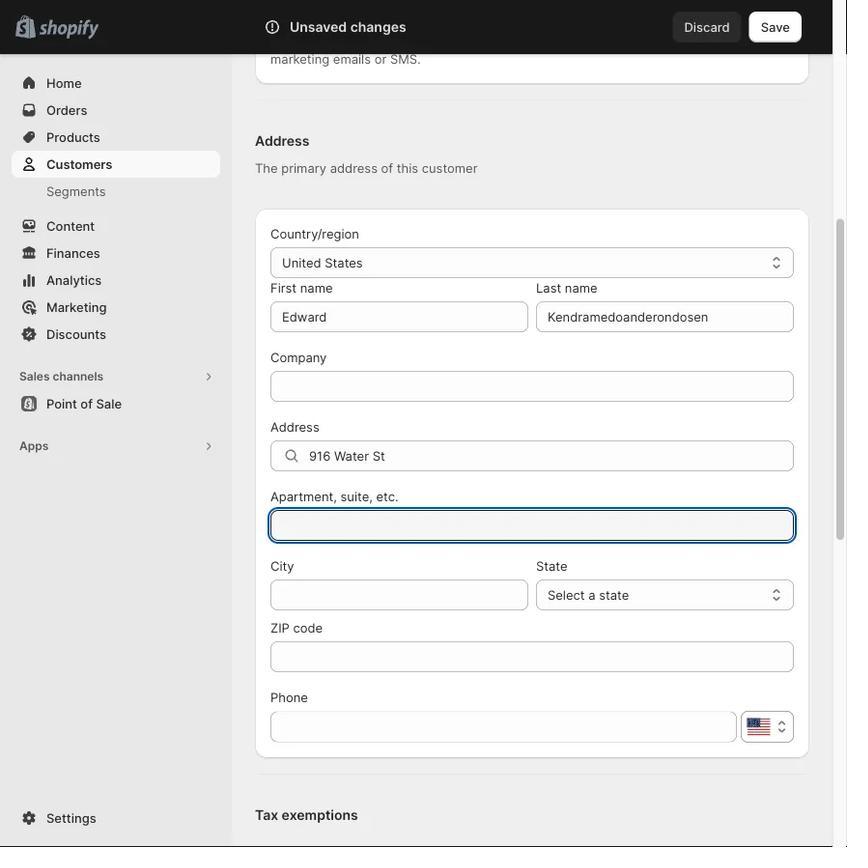 Task type: describe. For each thing, give the bounding box(es) containing it.
apartment,
[[271, 489, 337, 504]]

or
[[375, 51, 387, 66]]

ZIP code text field
[[271, 642, 795, 673]]

first
[[271, 280, 297, 295]]

customers
[[46, 157, 113, 172]]

for
[[459, 32, 476, 47]]

point of sale
[[46, 396, 122, 411]]

Apartment, suite, etc. text field
[[271, 510, 795, 541]]

city
[[271, 559, 294, 574]]

point of sale link
[[12, 391, 220, 418]]

phone
[[271, 690, 308, 705]]

1 vertical spatial address
[[271, 420, 320, 435]]

home link
[[12, 70, 220, 97]]

settings
[[46, 811, 96, 826]]

Last name text field
[[537, 302, 795, 333]]

2 your from the left
[[726, 32, 752, 47]]

content link
[[12, 213, 220, 240]]

customer
[[422, 160, 478, 175]]

country/region
[[271, 226, 360, 241]]

unsaved
[[290, 19, 347, 35]]

channels
[[53, 370, 104, 384]]

apps
[[19, 439, 49, 453]]

emails
[[333, 51, 371, 66]]

subscribe
[[615, 32, 673, 47]]

content
[[46, 219, 95, 233]]

the primary address of this customer
[[255, 160, 478, 175]]

1 your from the left
[[364, 32, 390, 47]]

finances link
[[12, 240, 220, 267]]

unsaved changes
[[290, 19, 407, 35]]

a
[[589, 588, 596, 603]]

sales channels button
[[12, 364, 220, 391]]

marketing
[[46, 300, 107, 315]]

you should ask your customers for permission before you subscribe them to your marketing emails or sms.
[[271, 32, 752, 66]]

segments
[[46, 184, 106, 199]]

point of sale button
[[0, 391, 232, 418]]

discard button
[[673, 12, 742, 43]]

shopify image
[[39, 20, 99, 39]]

finances
[[46, 246, 100, 261]]

sales channels
[[19, 370, 104, 384]]

orders
[[46, 102, 87, 117]]

of inside button
[[81, 396, 93, 411]]

last name
[[537, 280, 598, 295]]

discard
[[685, 19, 731, 34]]

marketing
[[271, 51, 330, 66]]

products link
[[12, 124, 220, 151]]

marketing link
[[12, 294, 220, 321]]

analytics
[[46, 273, 102, 288]]

customers link
[[12, 151, 220, 178]]

state
[[600, 588, 630, 603]]

united states
[[282, 255, 363, 270]]

name for last name
[[565, 280, 598, 295]]



Task type: locate. For each thing, give the bounding box(es) containing it.
should
[[296, 32, 336, 47]]

sale
[[96, 396, 122, 411]]

tax
[[255, 808, 279, 824]]

united
[[282, 255, 322, 270]]

zip code
[[271, 621, 323, 636]]

discounts link
[[12, 321, 220, 348]]

home
[[46, 75, 82, 90]]

of left sale
[[81, 396, 93, 411]]

etc.
[[377, 489, 399, 504]]

search
[[263, 19, 305, 34]]

1 horizontal spatial of
[[382, 160, 394, 175]]

1 horizontal spatial your
[[726, 32, 752, 47]]

1 horizontal spatial name
[[565, 280, 598, 295]]

you
[[271, 32, 293, 47]]

1 vertical spatial of
[[81, 396, 93, 411]]

state
[[537, 559, 568, 574]]

of
[[382, 160, 394, 175], [81, 396, 93, 411]]

tax exemptions
[[255, 808, 358, 824]]

changes
[[351, 19, 407, 35]]

customers
[[393, 32, 456, 47]]

address
[[330, 160, 378, 175]]

products
[[46, 130, 100, 145]]

First name text field
[[271, 302, 529, 333]]

company
[[271, 350, 327, 365]]

this
[[397, 160, 419, 175]]

search button
[[232, 12, 673, 43]]

Phone text field
[[271, 712, 738, 743]]

point
[[46, 396, 77, 411]]

suite,
[[341, 489, 373, 504]]

name down united states
[[300, 280, 333, 295]]

Company text field
[[271, 371, 795, 402]]

your right to
[[726, 32, 752, 47]]

0 horizontal spatial name
[[300, 280, 333, 295]]

1 name from the left
[[300, 280, 333, 295]]

exemptions
[[282, 808, 358, 824]]

zip
[[271, 621, 290, 636]]

sales
[[19, 370, 50, 384]]

name for first name
[[300, 280, 333, 295]]

0 horizontal spatial your
[[364, 32, 390, 47]]

to
[[710, 32, 722, 47]]

last
[[537, 280, 562, 295]]

0 horizontal spatial of
[[81, 396, 93, 411]]

states
[[325, 255, 363, 270]]

address up the
[[255, 133, 310, 149]]

select
[[548, 588, 585, 603]]

ask
[[340, 32, 360, 47]]

permission
[[479, 32, 544, 47]]

before
[[547, 32, 586, 47]]

orders link
[[12, 97, 220, 124]]

name
[[300, 280, 333, 295], [565, 280, 598, 295]]

first name
[[271, 280, 333, 295]]

your up or
[[364, 32, 390, 47]]

discounts
[[46, 327, 106, 342]]

segments link
[[12, 178, 220, 205]]

save
[[762, 19, 791, 34]]

analytics link
[[12, 267, 220, 294]]

apps button
[[12, 433, 220, 460]]

them
[[676, 32, 707, 47]]

City text field
[[271, 580, 529, 611]]

you
[[589, 32, 611, 47]]

address
[[255, 133, 310, 149], [271, 420, 320, 435]]

0 vertical spatial of
[[382, 160, 394, 175]]

your
[[364, 32, 390, 47], [726, 32, 752, 47]]

Address text field
[[309, 441, 795, 472]]

name right last
[[565, 280, 598, 295]]

2 name from the left
[[565, 280, 598, 295]]

of left this
[[382, 160, 394, 175]]

united states (+1) image
[[748, 719, 771, 736]]

sms.
[[390, 51, 421, 66]]

primary
[[282, 160, 327, 175]]

settings link
[[12, 805, 220, 832]]

save button
[[750, 12, 802, 43]]

the
[[255, 160, 278, 175]]

0 vertical spatial address
[[255, 133, 310, 149]]

select a state
[[548, 588, 630, 603]]

code
[[293, 621, 323, 636]]

address down company
[[271, 420, 320, 435]]

apartment, suite, etc.
[[271, 489, 399, 504]]



Task type: vqa. For each thing, say whether or not it's contained in the screenshot.
First name text box
yes



